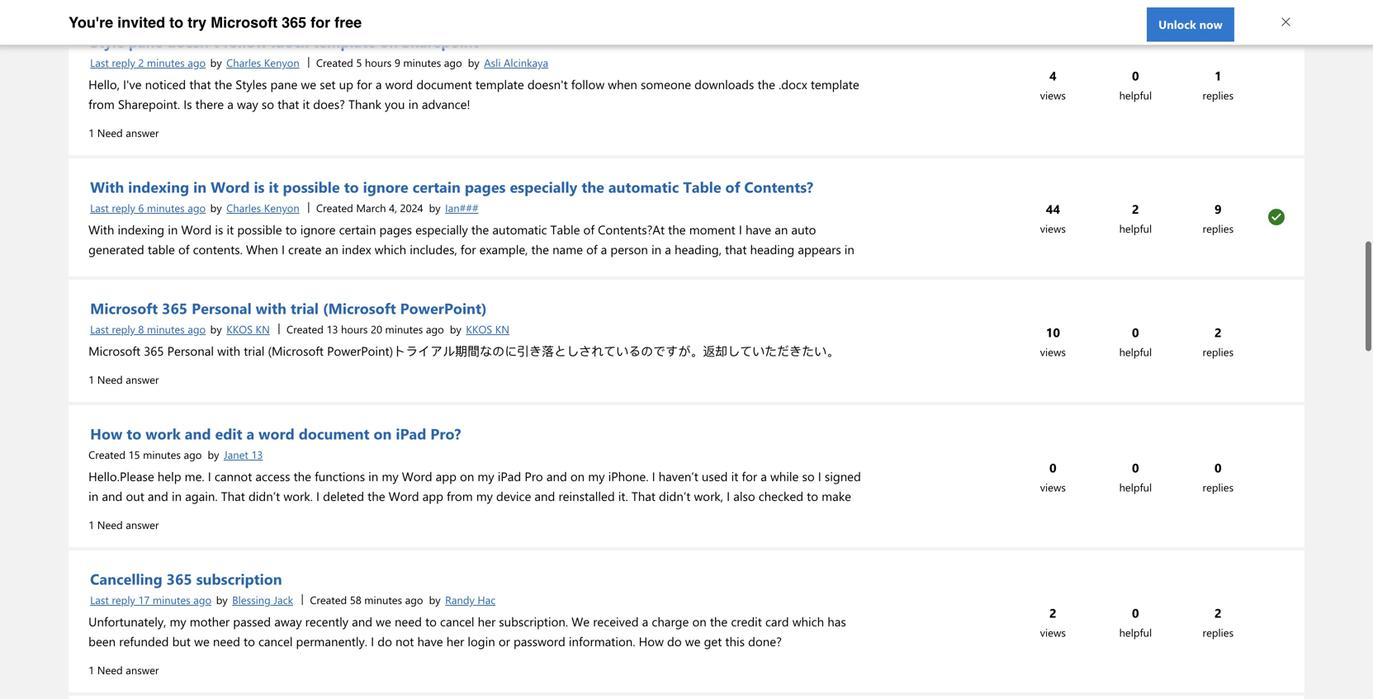 Task type: locate. For each thing, give the bounding box(es) containing it.
1 kenyon from the top
[[264, 55, 300, 70]]

1 need answer up cancelling
[[88, 518, 159, 532]]

1 vertical spatial her
[[446, 633, 464, 650]]

1 vertical spatial ignore
[[300, 221, 336, 238]]

way
[[237, 96, 258, 112]]

0 horizontal spatial kkos
[[226, 322, 253, 337]]

and up created 15 minutes ago                  by janet 13
[[185, 424, 211, 443]]

microsoft down want),
[[90, 298, 158, 318]]

for inside style pane doesn't follow .docx template on sharepoint last reply 2 minutes ago by charles kenyon | created 5 hours 9 minutes ago                  by asli alcinkaya hello, i've noticed that the styles pane we set up for a word document template doesn't follow when someone downloads the .docx template from sharepoint. is there a way so that it does? thank you in advance!
[[357, 76, 372, 92]]

1 kn from the left
[[256, 322, 270, 337]]

with
[[90, 177, 124, 197], [88, 221, 114, 238]]

replies inside "element"
[[1203, 480, 1234, 495]]

0 vertical spatial especially
[[510, 177, 578, 197]]

| inside 'with indexing in word is it possible to ignore certain pages especially the automatic table of contents? last reply 6 minutes ago by charles kenyon | created march 4, 2024                  by ian### with indexing in word is it possible to ignore certain pages especially the automatic table of contents?at the moment i have an auto generated table of contents. when i create an index which includes, for example, the name of a person in a heading, that heading appears in the table of contents as i would want it to, however the index not only indexes the name in the heading (as i want) but also in toc (which i don't want), so can i exclude the toc when using 'mark all'?thanks'
[[307, 199, 310, 213]]

charles
[[226, 55, 261, 70], [226, 201, 261, 215]]

1 vertical spatial table
[[551, 221, 580, 238]]

9 replies
[[1203, 201, 1234, 236]]

0 helpful element for powerpoint)
[[1095, 322, 1177, 362]]

helpful for minutes
[[1119, 626, 1152, 640]]

1 vertical spatial automatic
[[492, 221, 547, 238]]

pro?
[[430, 424, 461, 443]]

| up create
[[307, 199, 310, 213]]

1 vertical spatial how
[[639, 633, 664, 650]]

1 last from the top
[[90, 55, 109, 70]]

last inside 'with indexing in word is it possible to ignore certain pages especially the automatic table of contents? last reply 6 minutes ago by charles kenyon | created march 4, 2024                  by ian### with indexing in word is it possible to ignore certain pages especially the automatic table of contents?at the moment i have an auto generated table of contents. when i create an index which includes, for example, the name of a person in a heading, that heading appears in the table of contents as i would want it to, however the index not only indexes the name in the heading (as i want) but also in toc (which i don't want), so can i exclude the toc when using 'mark all'?thanks'
[[90, 201, 109, 215]]

3 1 need answer from the top
[[88, 518, 159, 532]]

0 vertical spatial charles kenyon link
[[225, 54, 301, 71]]

13
[[327, 322, 338, 337], [251, 448, 263, 462]]

1 vertical spatial trial
[[244, 343, 265, 359]]

5
[[356, 55, 362, 70]]

0 horizontal spatial possible
[[237, 221, 282, 238]]

with up the last reply 6 minutes ago link
[[90, 177, 124, 197]]

on
[[380, 31, 398, 51], [374, 424, 392, 443], [692, 614, 707, 630]]

kn down microsoft 365 personal with trial (microsoft powerpoint) link
[[256, 322, 270, 337]]

1 vertical spatial hours
[[341, 322, 368, 337]]

kenyon down style pane doesn't follow .docx template on sharepoint "link"
[[264, 55, 300, 70]]

with indexing in word is it possible to ignore certain pages especially the automatic table of contents? last reply 6 minutes ago by charles kenyon | created march 4, 2024                  by ian### with indexing in word is it possible to ignore certain pages especially the automatic table of contents?at the moment i have an auto generated table of contents. when i create an index which includes, for example, the name of a person in a heading, that heading appears in the table of contents as i would want it to, however the index not only indexes the name in the heading (as i want) but also in toc (which i don't want), so can i exclude the toc when using 'mark all'?thanks
[[88, 177, 855, 297]]

3 reply from the top
[[112, 322, 135, 337]]

table left contents?at
[[551, 221, 580, 238]]

1 vertical spatial when
[[295, 281, 324, 297]]

created up the recently
[[310, 593, 347, 607]]

follow
[[223, 31, 267, 51], [571, 76, 605, 92]]

2 charles from the top
[[226, 201, 261, 215]]

2 0 helpful element from the top
[[1095, 322, 1177, 362]]

kkos down exclude
[[226, 322, 253, 337]]

58
[[350, 593, 361, 607]]

1 replies from the top
[[1203, 88, 1234, 102]]

| inside microsoft 365 personal with trial (microsoft powerpoint) last reply 8 minutes ago by kkos kn | created 13 hours 20 minutes ago                  by kkos kn microsoft 365 personal with trial (microsoft powerpoint)トライアル期間なのに引き落としされているのですが。返却していただきたい。
[[278, 320, 280, 335]]

0 horizontal spatial which
[[375, 241, 406, 258]]

unlock now link
[[1147, 7, 1234, 42]]

hours left 20
[[341, 322, 368, 337]]

ago inside microsoft 365 personal with trial (microsoft powerpoint) last reply 8 minutes ago by kkos kn | created 13 hours 20 minutes ago                  by kkos kn microsoft 365 personal with trial (microsoft powerpoint)トライアル期間なのに引き落としされているのですが。返却していただきたい。
[[188, 322, 206, 337]]

and down 58
[[352, 614, 372, 630]]

1 2 replies element from the top
[[1177, 322, 1260, 362]]

ipad
[[396, 424, 426, 443]]

toc
[[780, 261, 803, 277], [268, 281, 291, 297]]

2 helpful
[[1119, 201, 1152, 236]]

1 horizontal spatial certain
[[413, 177, 461, 197]]

0 vertical spatial so
[[262, 96, 274, 112]]

1 1 need answer from the top
[[88, 126, 159, 140]]

when inside 'with indexing in word is it possible to ignore certain pages especially the automatic table of contents? last reply 6 minutes ago by charles kenyon | created march 4, 2024                  by ian### with indexing in word is it possible to ignore certain pages especially the automatic table of contents?at the moment i have an auto generated table of contents. when i create an index which includes, for example, the name of a person in a heading, that heading appears in the table of contents as i would want it to, however the index not only indexes the name in the heading (as i want) but also in toc (which i don't want), so can i exclude the toc when using 'mark all'?thanks'
[[295, 281, 324, 297]]

ago up mother
[[193, 593, 212, 607]]

by up contents.
[[210, 201, 222, 215]]

0 vertical spatial 9
[[395, 55, 400, 70]]

kenyon up when
[[264, 201, 300, 215]]

helpful
[[1119, 88, 1152, 102], [1119, 221, 1152, 236], [1119, 345, 1152, 359], [1119, 480, 1152, 495], [1119, 626, 1152, 640]]

you're invited to try microsoft 365 for free
[[69, 14, 362, 31]]

3 helpful from the top
[[1119, 345, 1152, 359]]

kkos
[[226, 322, 253, 337], [466, 322, 492, 337]]

0 helpful element
[[1095, 66, 1177, 105], [1095, 322, 1177, 362], [1095, 458, 1177, 498], [1095, 603, 1177, 643]]

13 inside microsoft 365 personal with trial (microsoft powerpoint) last reply 8 minutes ago by kkos kn | created 13 hours 20 minutes ago                  by kkos kn microsoft 365 personal with trial (microsoft powerpoint)トライアル期間なのに引き落としされているのですが。返却していただきたい。
[[327, 322, 338, 337]]

0 horizontal spatial especially
[[415, 221, 468, 238]]

0 for cancelling 365 subscription
[[1132, 605, 1139, 621]]

0 horizontal spatial document
[[299, 424, 370, 443]]

2 for 2 helpful element
[[1132, 201, 1139, 217]]

1 down last reply 8 minutes ago link
[[88, 372, 94, 387]]

is up contents.
[[215, 221, 223, 238]]

4 helpful from the top
[[1119, 480, 1152, 495]]

set
[[320, 76, 336, 92]]

word up you
[[385, 76, 413, 92]]

1 vertical spatial follow
[[571, 76, 605, 92]]

0 horizontal spatial doesn't
[[167, 31, 219, 51]]

but
[[719, 261, 738, 277], [172, 633, 191, 650]]

1 horizontal spatial that
[[278, 96, 299, 112]]

it left does?
[[303, 96, 310, 112]]

5 views from the top
[[1040, 626, 1066, 640]]

card
[[765, 614, 789, 630]]

index
[[342, 241, 371, 258], [397, 261, 426, 277]]

2 helpful element
[[1095, 199, 1177, 239]]

1 charles from the top
[[226, 55, 261, 70]]

that
[[189, 76, 211, 92], [278, 96, 299, 112], [725, 241, 747, 258]]

by down the you're invited to try microsoft 365 for free
[[210, 55, 222, 70]]

0 vertical spatial document
[[416, 76, 472, 92]]

3 replies from the top
[[1203, 345, 1234, 359]]

in right the also
[[766, 261, 776, 277]]

2 1 need answer from the top
[[88, 372, 159, 387]]

have left login
[[417, 633, 443, 650]]

charles kenyon link
[[225, 54, 301, 71], [225, 199, 301, 217]]

answer
[[126, 126, 159, 140], [126, 372, 159, 387], [126, 518, 159, 532], [126, 663, 159, 678]]

in
[[408, 96, 418, 112], [193, 177, 207, 197], [168, 221, 178, 238], [652, 241, 662, 258], [845, 241, 855, 258], [578, 261, 588, 277], [766, 261, 776, 277]]

do
[[378, 633, 392, 650], [667, 633, 682, 650]]

the up there
[[214, 76, 232, 92]]

0 helpful for minutes
[[1119, 605, 1152, 640]]

0 replies element
[[1177, 458, 1260, 498]]

1 vertical spatial heading
[[612, 261, 657, 277]]

need
[[97, 126, 123, 140], [97, 372, 123, 387], [97, 518, 123, 532], [97, 663, 123, 678]]

1 horizontal spatial 13
[[327, 322, 338, 337]]

1 horizontal spatial how
[[639, 633, 664, 650]]

0 vertical spatial name
[[552, 241, 583, 258]]

365 down last reply 8 minutes ago link
[[144, 343, 164, 359]]

hello,
[[88, 76, 120, 92]]

but inside "cancelling 365 subscription last reply 17 minutes ago by blessing jack | created 58 minutes ago                  by randy hac unfortunately, my mother passed away recently and we need to cancel her subscription. we received a charge on the credit card which has been refunded but we need to cancel permanently. i do not have her login or password information. how do we get this done?"
[[172, 633, 191, 650]]

the right 'downloads'
[[758, 76, 775, 92]]

1 vertical spatial 2 replies element
[[1177, 603, 1260, 643]]

1 horizontal spatial her
[[478, 614, 496, 630]]

so left can
[[157, 281, 169, 297]]

ago up contents.
[[188, 201, 206, 215]]

kenyon inside style pane doesn't follow .docx template on sharepoint last reply 2 minutes ago by charles kenyon | created 5 hours 9 minutes ago                  by asli alcinkaya hello, i've noticed that the styles pane we set up for a word document template doesn't follow when someone downloads the .docx template from sharepoint. is there a way so that it does? thank you in advance!
[[264, 55, 300, 70]]

1 vertical spatial word
[[259, 424, 295, 443]]

an left the auto
[[775, 221, 788, 238]]

charles kenyon link for style pane doesn't follow .docx template on sharepoint
[[225, 54, 301, 71]]

3 0 helpful from the top
[[1119, 460, 1152, 495]]

1 0 helpful element from the top
[[1095, 66, 1177, 105]]

1 horizontal spatial kkos
[[466, 322, 492, 337]]

have inside 'with indexing in word is it possible to ignore certain pages especially the automatic table of contents? last reply 6 minutes ago by charles kenyon | created march 4, 2024                  by ian### with indexing in word is it possible to ignore certain pages especially the automatic table of contents?at the moment i have an auto generated table of contents. when i create an index which includes, for example, the name of a person in a heading, that heading appears in the table of contents as i would want it to, however the index not only indexes the name in the heading (as i want) but also in toc (which i don't want), so can i exclude the toc when using 'mark all'?thanks'
[[746, 221, 771, 238]]

1 vertical spatial document
[[299, 424, 370, 443]]

0 vertical spatial 2 replies element
[[1177, 322, 1260, 362]]

ago down "try"
[[188, 55, 206, 70]]

hours inside style pane doesn't follow .docx template on sharepoint last reply 2 minutes ago by charles kenyon | created 5 hours 9 minutes ago                  by asli alcinkaya hello, i've noticed that the styles pane we set up for a word document template doesn't follow when someone downloads the .docx template from sharepoint. is there a way so that it does? thank you in advance!
[[365, 55, 392, 70]]

1 answer from the top
[[126, 126, 159, 140]]

1 horizontal spatial so
[[262, 96, 274, 112]]

3 need from the top
[[97, 518, 123, 532]]

ago down can
[[188, 322, 206, 337]]

1 horizontal spatial 9
[[1215, 201, 1222, 217]]

9
[[395, 55, 400, 70], [1215, 201, 1222, 217]]

on inside "cancelling 365 subscription last reply 17 minutes ago by blessing jack | created 58 minutes ago                  by randy hac unfortunately, my mother passed away recently and we need to cancel her subscription. we received a charge on the credit card which has been refunded but we need to cancel permanently. i do not have her login or password information. how do we get this done?"
[[692, 614, 707, 630]]

march
[[356, 201, 386, 215]]

created inside 'with indexing in word is it possible to ignore certain pages especially the automatic table of contents? last reply 6 minutes ago by charles kenyon | created march 4, 2024                  by ian### with indexing in word is it possible to ignore certain pages especially the automatic table of contents?at the moment i have an auto generated table of contents. when i create an index which includes, for example, the name of a person in a heading, that heading appears in the table of contents as i would want it to, however the index not only indexes the name in the heading (as i want) but also in toc (which i don't want), so can i exclude the toc when using 'mark all'?thanks'
[[316, 201, 353, 215]]

the right the indexes
[[523, 261, 541, 277]]

2 need from the top
[[97, 372, 123, 387]]

for left free
[[311, 14, 330, 31]]

4 0 helpful element from the top
[[1095, 603, 1177, 643]]

powerpoint)トライアル期間なのに引き落としされているのですが。返却していただきたい。
[[327, 343, 839, 359]]

kenyon inside 'with indexing in word is it possible to ignore certain pages especially the automatic table of contents? last reply 6 minutes ago by charles kenyon | created march 4, 2024                  by ian### with indexing in word is it possible to ignore certain pages especially the automatic table of contents?at the moment i have an auto generated table of contents. when i create an index which includes, for example, the name of a person in a heading, that heading appears in the table of contents as i would want it to, however the index not only indexes the name in the heading (as i want) but also in toc (which i don't want), so can i exclude the toc when using 'mark all'?thanks'
[[264, 201, 300, 215]]

0 horizontal spatial with
[[217, 343, 240, 359]]

0 vertical spatial when
[[608, 76, 637, 92]]

microsoft right "try"
[[211, 14, 278, 31]]

minutes right 58
[[364, 593, 402, 607]]

when
[[608, 76, 637, 92], [295, 281, 324, 297]]

1 horizontal spatial kn
[[495, 322, 509, 337]]

created inside microsoft 365 personal with trial (microsoft powerpoint) last reply 8 minutes ago by kkos kn | created 13 hours 20 minutes ago                  by kkos kn microsoft 365 personal with trial (microsoft powerpoint)トライアル期間なのに引き落としされているのですが。返却していただきたい。
[[287, 322, 324, 337]]

1 horizontal spatial trial
[[291, 298, 319, 318]]

1 helpful from the top
[[1119, 88, 1152, 102]]

1 horizontal spatial and
[[352, 614, 372, 630]]

0 horizontal spatial trial
[[244, 343, 265, 359]]

2 inside 2 views
[[1050, 605, 1057, 621]]

refunded
[[119, 633, 169, 650]]

now
[[1200, 17, 1223, 32]]

4
[[1050, 67, 1057, 84]]

i inside "cancelling 365 subscription last reply 17 minutes ago by blessing jack | created 58 minutes ago                  by randy hac unfortunately, my mother passed away recently and we need to cancel her subscription. we received a charge on the credit card which has been refunded but we need to cancel permanently. i do not have her login or password information. how do we get this done?"
[[371, 633, 374, 650]]

10 views
[[1040, 324, 1066, 359]]

1 0 helpful from the top
[[1119, 67, 1152, 102]]

0 horizontal spatial have
[[417, 633, 443, 650]]

1 vertical spatial have
[[417, 633, 443, 650]]

0 vertical spatial charles
[[226, 55, 261, 70]]

1 kkos kn link from the left
[[225, 320, 272, 338]]

charge
[[652, 614, 689, 630]]

style pane doesn't follow .docx template on sharepoint link
[[88, 30, 480, 53]]

i
[[739, 221, 742, 238], [282, 241, 285, 258], [224, 261, 228, 277], [679, 261, 682, 277], [845, 261, 849, 277], [195, 281, 198, 297], [371, 633, 374, 650]]

0 vertical spatial need
[[395, 614, 422, 630]]

1 reply from the top
[[112, 55, 135, 70]]

need down last reply 8 minutes ago link
[[97, 372, 123, 387]]

1 horizontal spatial doesn't
[[528, 76, 568, 92]]

index up however
[[342, 241, 371, 258]]

2 helpful from the top
[[1119, 221, 1152, 236]]

doesn't down "try"
[[167, 31, 219, 51]]

charles inside 'with indexing in word is it possible to ignore certain pages especially the automatic table of contents? last reply 6 minutes ago by charles kenyon | created march 4, 2024                  by ian### with indexing in word is it possible to ignore certain pages especially the automatic table of contents?at the moment i have an auto generated table of contents. when i create an index which includes, for example, the name of a person in a heading, that heading appears in the table of contents as i would want it to, however the index not only indexes the name in the heading (as i want) but also in toc (which i don't want), so can i exclude the toc when using 'mark all'?thanks'
[[226, 201, 261, 215]]

13 right janet
[[251, 448, 263, 462]]

0 vertical spatial hours
[[365, 55, 392, 70]]

2 charles kenyon link from the top
[[225, 199, 301, 217]]

1 horizontal spatial with
[[256, 298, 287, 318]]

the down would
[[247, 281, 265, 297]]

1 need from the top
[[97, 126, 123, 140]]

2 views from the top
[[1040, 221, 1066, 236]]

1 horizontal spatial have
[[746, 221, 771, 238]]

10 views element
[[1012, 322, 1095, 362]]

4 replies from the top
[[1203, 480, 1234, 495]]

5 helpful from the top
[[1119, 626, 1152, 640]]

charles kenyon link for with indexing in word is it possible to ignore certain pages especially the automatic table of contents?
[[225, 199, 301, 217]]

that up there
[[189, 76, 211, 92]]

1 vertical spatial with
[[217, 343, 240, 359]]

0 horizontal spatial that
[[189, 76, 211, 92]]

0 horizontal spatial when
[[295, 281, 324, 297]]

a left charge
[[642, 614, 648, 630]]

as
[[209, 261, 221, 277]]

heading up the also
[[750, 241, 795, 258]]

0 for how to work and edit a word document on ipad pro?
[[1132, 460, 1139, 476]]

2 replies for microsoft 365 personal with trial (microsoft powerpoint)
[[1203, 324, 1234, 359]]

0 helpful down unlock now link
[[1119, 67, 1152, 102]]

toc left (which
[[780, 261, 803, 277]]

2 answer from the top
[[126, 372, 159, 387]]

ago
[[188, 55, 206, 70], [188, 201, 206, 215], [188, 322, 206, 337], [193, 593, 212, 607]]

1
[[1215, 67, 1222, 84], [88, 126, 94, 140], [88, 372, 94, 387], [88, 518, 94, 532], [88, 663, 94, 678]]

ignore up 4,
[[363, 177, 408, 197]]

but down the my
[[172, 633, 191, 650]]

4 0 helpful from the top
[[1119, 605, 1152, 640]]

is up when
[[254, 177, 265, 197]]

1 need answer for microsoft
[[88, 372, 159, 387]]

table down generated
[[110, 261, 139, 277]]

1 horizontal spatial which
[[793, 614, 824, 630]]

in right you
[[408, 96, 418, 112]]

do down charge
[[667, 633, 682, 650]]

minutes down work
[[143, 448, 181, 462]]

possible up when
[[237, 221, 282, 238]]

of
[[725, 177, 740, 197], [583, 221, 595, 238], [178, 241, 190, 258], [586, 241, 597, 258], [142, 261, 154, 277]]

especially
[[510, 177, 578, 197], [415, 221, 468, 238]]

possible up create
[[283, 177, 340, 197]]

answer for microsoft
[[126, 372, 159, 387]]

9 replies element
[[1177, 199, 1260, 239]]

answer down sharepoint.
[[126, 126, 159, 140]]

4 answer from the top
[[126, 663, 159, 678]]

0 vertical spatial trial
[[291, 298, 319, 318]]

heading,
[[675, 241, 722, 258]]

received
[[593, 614, 639, 630]]

1 for microsoft 365 personal with trial (microsoft powerpoint)
[[88, 372, 94, 387]]

pages up ian###
[[465, 177, 506, 197]]

2 kkos from the left
[[466, 322, 492, 337]]

0 vertical spatial for
[[311, 14, 330, 31]]

2 replies element for microsoft 365 personal with trial (microsoft powerpoint)
[[1177, 322, 1260, 362]]

on inside style pane doesn't follow .docx template on sharepoint last reply 2 minutes ago by charles kenyon | created 5 hours 9 minutes ago                  by asli alcinkaya hello, i've noticed that the styles pane we set up for a word document template doesn't follow when someone downloads the .docx template from sharepoint. is there a way so that it does? thank you in advance!
[[380, 31, 398, 51]]

blessing jack link
[[231, 591, 295, 609]]

created up set
[[316, 55, 353, 70]]

done?
[[748, 633, 782, 650]]

1 vertical spatial with
[[88, 221, 114, 238]]

| down style pane doesn't follow .docx template on sharepoint "link"
[[307, 54, 310, 68]]

0 helpful right 10 views element
[[1119, 324, 1152, 359]]

0 vertical spatial pages
[[465, 177, 506, 197]]

0 horizontal spatial not
[[396, 633, 414, 650]]

0
[[1132, 67, 1139, 84], [1132, 324, 1139, 341], [1050, 460, 1057, 476], [1132, 460, 1139, 476], [1215, 460, 1222, 476], [1132, 605, 1139, 621]]

using
[[328, 281, 357, 297]]

2 horizontal spatial for
[[461, 241, 476, 258]]

reply inside 'with indexing in word is it possible to ignore certain pages especially the automatic table of contents? last reply 6 minutes ago by charles kenyon | created march 4, 2024                  by ian### with indexing in word is it possible to ignore certain pages especially the automatic table of contents?at the moment i have an auto generated table of contents. when i create an index which includes, for example, the name of a person in a heading, that heading appears in the table of contents as i would want it to, however the index not only indexes the name in the heading (as i want) but also in toc (which i don't want), so can i exclude the toc when using 'mark all'?thanks'
[[112, 201, 135, 215]]

moment
[[689, 221, 736, 238]]

which inside 'with indexing in word is it possible to ignore certain pages especially the automatic table of contents? last reply 6 minutes ago by charles kenyon | created march 4, 2024                  by ian### with indexing in word is it possible to ignore certain pages especially the automatic table of contents?at the moment i have an auto generated table of contents. when i create an index which includes, for example, the name of a person in a heading, that heading appears in the table of contents as i would want it to, however the index not only indexes the name in the heading (as i want) but also in toc (which i don't want), so can i exclude the toc when using 'mark all'?thanks'
[[375, 241, 406, 258]]

pane down invited
[[129, 31, 163, 51]]

1 vertical spatial but
[[172, 633, 191, 650]]

replies for on
[[1203, 88, 1234, 102]]

1 vertical spatial an
[[325, 241, 338, 258]]

0 replies
[[1203, 460, 1234, 495]]

2 replies element
[[1177, 322, 1260, 362], [1177, 603, 1260, 643]]

with down exclude
[[217, 343, 240, 359]]

.docx
[[271, 31, 309, 51], [779, 76, 807, 92]]

word up janet 13 link
[[259, 424, 295, 443]]

hac
[[478, 593, 496, 607]]

1 horizontal spatial do
[[667, 633, 682, 650]]

3 views from the top
[[1040, 345, 1066, 359]]

hours right 5
[[365, 55, 392, 70]]

(as
[[660, 261, 675, 277]]

last inside style pane doesn't follow .docx template on sharepoint last reply 2 minutes ago by charles kenyon | created 5 hours 9 minutes ago                  by asli alcinkaya hello, i've noticed that the styles pane we set up for a word document template doesn't follow when someone downloads the .docx template from sharepoint. is there a way so that it does? thank you in advance!
[[90, 55, 109, 70]]

need for cancelling
[[97, 663, 123, 678]]

how left work
[[90, 424, 122, 443]]

replies
[[1203, 88, 1234, 102], [1203, 221, 1234, 236], [1203, 345, 1234, 359], [1203, 480, 1234, 495], [1203, 626, 1234, 640]]

0 vertical spatial heading
[[750, 241, 795, 258]]

not down includes,
[[430, 261, 448, 277]]

1 need answer for cancelling
[[88, 663, 159, 678]]

word
[[211, 177, 250, 197], [181, 221, 212, 238]]

1 replies element
[[1177, 66, 1260, 105]]

pane
[[129, 31, 163, 51], [270, 76, 298, 92]]

a
[[376, 76, 382, 92], [227, 96, 234, 112], [601, 241, 607, 258], [665, 241, 671, 258], [246, 424, 254, 443], [642, 614, 648, 630]]

4 last from the top
[[90, 593, 109, 607]]

ago inside style pane doesn't follow .docx template on sharepoint last reply 2 minutes ago by charles kenyon | created 5 hours 9 minutes ago                  by asli alcinkaya hello, i've noticed that the styles pane we set up for a word document template doesn't follow when someone downloads the .docx template from sharepoint. is there a way so that it does? thank you in advance!
[[188, 55, 206, 70]]

2 0 helpful from the top
[[1119, 324, 1152, 359]]

1 vertical spatial 9
[[1215, 201, 1222, 217]]

3 last from the top
[[90, 322, 109, 337]]

views for minutes
[[1040, 626, 1066, 640]]

in up (as
[[652, 241, 662, 258]]

contents?
[[744, 177, 813, 197]]

for up only
[[461, 241, 476, 258]]

1 charles kenyon link from the top
[[225, 54, 301, 71]]

5 replies from the top
[[1203, 626, 1234, 640]]

3 0 helpful element from the top
[[1095, 458, 1177, 498]]

1 down been
[[88, 663, 94, 678]]

0 horizontal spatial pages
[[379, 221, 412, 238]]

0 horizontal spatial heading
[[612, 261, 657, 277]]

need
[[395, 614, 422, 630], [213, 633, 240, 650]]

2 do from the left
[[667, 633, 682, 650]]

name left person
[[552, 241, 583, 258]]

1 vertical spatial pages
[[379, 221, 412, 238]]

2 2 replies from the top
[[1203, 605, 1234, 640]]

blessing
[[232, 593, 271, 607]]

personal down last reply 8 minutes ago link
[[167, 343, 214, 359]]

pages
[[465, 177, 506, 197], [379, 221, 412, 238]]

minutes right 6
[[147, 201, 185, 215]]

(microsoft down 'mark
[[323, 298, 396, 318]]

1 horizontal spatial but
[[719, 261, 738, 277]]

advance!
[[422, 96, 470, 112]]

4 1 need answer from the top
[[88, 663, 159, 678]]

0 horizontal spatial kn
[[256, 322, 270, 337]]

contents.
[[193, 241, 243, 258]]

when
[[246, 241, 278, 258]]

2 reply from the top
[[112, 201, 135, 215]]

certain up ian###
[[413, 177, 461, 197]]

2 inside style pane doesn't follow .docx template on sharepoint last reply 2 minutes ago by charles kenyon | created 5 hours 9 minutes ago                  by asli alcinkaya hello, i've noticed that the styles pane we set up for a word document template doesn't follow when someone downloads the .docx template from sharepoint. is there a way so that it does? thank you in advance!
[[138, 55, 144, 70]]

minutes right 20
[[385, 322, 423, 337]]

1 vertical spatial doesn't
[[528, 76, 568, 92]]

1 views from the top
[[1040, 88, 1066, 102]]

2 2 replies element from the top
[[1177, 603, 1260, 643]]

that left does?
[[278, 96, 299, 112]]

4 need from the top
[[97, 663, 123, 678]]

2 kenyon from the top
[[264, 201, 300, 215]]

indexing down 6
[[118, 221, 164, 238]]

up
[[339, 76, 353, 92]]

kkos kn link down powerpoint)
[[464, 320, 511, 338]]

2 inside 2 helpful
[[1132, 201, 1139, 217]]

helpful inside 2 helpful element
[[1119, 221, 1152, 236]]

0 horizontal spatial word
[[259, 424, 295, 443]]

minutes
[[147, 55, 185, 70], [403, 55, 441, 70], [147, 201, 185, 215], [147, 322, 185, 337], [385, 322, 423, 337], [143, 448, 181, 462], [153, 593, 190, 607], [364, 593, 402, 607]]

0 vertical spatial word
[[385, 76, 413, 92]]

kenyon
[[264, 55, 300, 70], [264, 201, 300, 215]]

0 vertical spatial personal
[[192, 298, 252, 318]]

there
[[195, 96, 224, 112]]

pane right styles
[[270, 76, 298, 92]]

4 reply from the top
[[112, 593, 135, 607]]

1 horizontal spatial an
[[775, 221, 788, 238]]

1 down from
[[88, 126, 94, 140]]

we inside style pane doesn't follow .docx template on sharepoint last reply 2 minutes ago by charles kenyon | created 5 hours 9 minutes ago                  by asli alcinkaya hello, i've noticed that the styles pane we set up for a word document template doesn't follow when someone downloads the .docx template from sharepoint. is there a way so that it does? thank you in advance!
[[301, 76, 316, 92]]

0 horizontal spatial ignore
[[300, 221, 336, 238]]

subscription.
[[499, 614, 568, 630]]

document left the ipad
[[299, 424, 370, 443]]

minutes up noticed
[[147, 55, 185, 70]]

but inside 'with indexing in word is it possible to ignore certain pages especially the automatic table of contents? last reply 6 minutes ago by charles kenyon | created march 4, 2024                  by ian### with indexing in word is it possible to ignore certain pages especially the automatic table of contents?at the moment i have an auto generated table of contents. when i create an index which includes, for example, the name of a person in a heading, that heading appears in the table of contents as i would want it to, however the index not only indexes the name in the heading (as i want) but also in toc (which i don't want), so can i exclude the toc when using 'mark all'?thanks'
[[719, 261, 738, 277]]

minutes up the my
[[153, 593, 190, 607]]

when down the to,
[[295, 281, 324, 297]]

kkos kn link
[[225, 320, 272, 338], [464, 320, 511, 338]]

my
[[170, 614, 186, 630]]

indexing
[[128, 177, 189, 197], [118, 221, 164, 238]]

2 horizontal spatial that
[[725, 241, 747, 258]]

2 vertical spatial table
[[110, 261, 139, 277]]

2 for 2 replies element for cancelling 365 subscription
[[1215, 605, 1222, 621]]

0 for microsoft 365 personal with trial (microsoft powerpoint)
[[1132, 324, 1139, 341]]

1 horizontal spatial toc
[[780, 261, 803, 277]]

it inside style pane doesn't follow .docx template on sharepoint last reply 2 minutes ago by charles kenyon | created 5 hours 9 minutes ago                  by asli alcinkaya hello, i've noticed that the styles pane we set up for a word document template doesn't follow when someone downloads the .docx template from sharepoint. is there a way so that it does? thank you in advance!
[[303, 96, 310, 112]]

on left sharepoint
[[380, 31, 398, 51]]

2 last from the top
[[90, 201, 109, 215]]

0 vertical spatial is
[[254, 177, 265, 197]]

on left the ipad
[[374, 424, 392, 443]]

answer down 'refunded'
[[126, 663, 159, 678]]

0 vertical spatial doesn't
[[167, 31, 219, 51]]

2 replies
[[1203, 324, 1234, 359], [1203, 605, 1234, 640]]

reply inside "cancelling 365 subscription last reply 17 minutes ago by blessing jack | created 58 minutes ago                  by randy hac unfortunately, my mother passed away recently and we need to cancel her subscription. we received a charge on the credit card which has been refunded but we need to cancel permanently. i do not have her login or password information. how do we get this done?"
[[112, 593, 135, 607]]

document inside style pane doesn't follow .docx template on sharepoint last reply 2 minutes ago by charles kenyon | created 5 hours 9 minutes ago                  by asli alcinkaya hello, i've noticed that the styles pane we set up for a word document template doesn't follow when someone downloads the .docx template from sharepoint. is there a way so that it does? thank you in advance!
[[416, 76, 472, 92]]

an up however
[[325, 241, 338, 258]]

1 horizontal spatial follow
[[571, 76, 605, 92]]

1 2 replies from the top
[[1203, 324, 1234, 359]]



Task type: describe. For each thing, give the bounding box(es) containing it.
of up want),
[[142, 261, 154, 277]]

the down ian###
[[471, 221, 489, 238]]

work
[[146, 424, 181, 443]]

0 horizontal spatial and
[[185, 424, 211, 443]]

word inside how to work and edit a word document on ipad pro? link
[[259, 424, 295, 443]]

2 horizontal spatial template
[[811, 76, 859, 92]]

0 vertical spatial table
[[683, 177, 721, 197]]

1 horizontal spatial ignore
[[363, 177, 408, 197]]

exclude
[[202, 281, 243, 297]]

document inside how to work and edit a word document on ipad pro? link
[[299, 424, 370, 443]]

credit
[[731, 614, 762, 630]]

2 replies for cancelling 365 subscription
[[1203, 605, 1234, 640]]

0 horizontal spatial an
[[325, 241, 338, 258]]

asli alcinkaya link
[[482, 54, 550, 71]]

by down powerpoint)
[[450, 322, 461, 337]]

has
[[828, 614, 846, 630]]

1 vertical spatial cancel
[[258, 633, 293, 650]]

0 vertical spatial with
[[90, 177, 124, 197]]

so inside 'with indexing in word is it possible to ignore certain pages especially the automatic table of contents? last reply 6 minutes ago by charles kenyon | created march 4, 2024                  by ian### with indexing in word is it possible to ignore certain pages especially the automatic table of contents?at the moment i have an auto generated table of contents. when i create an index which includes, for example, the name of a person in a heading, that heading appears in the table of contents as i would want it to, however the index not only indexes the name in the heading (as i want) but also in toc (which i don't want), so can i exclude the toc when using 'mark all'?thanks'
[[157, 281, 169, 297]]

hours inside microsoft 365 personal with trial (microsoft powerpoint) last reply 8 minutes ago by kkos kn | created 13 hours 20 minutes ago                  by kkos kn microsoft 365 personal with trial (microsoft powerpoint)トライアル期間なのに引き落としされているのですが。返却していただきたい。
[[341, 322, 368, 337]]

of left contents?
[[725, 177, 740, 197]]

by down exclude
[[210, 322, 222, 337]]

someone
[[641, 76, 691, 92]]

unlock
[[1159, 17, 1196, 32]]

1 horizontal spatial automatic
[[608, 177, 679, 197]]

2 views element
[[1012, 603, 1095, 643]]

last reply 2 minutes ago link
[[88, 54, 207, 71]]

alcinkaya
[[504, 55, 548, 70]]

0 helpful element for minutes
[[1095, 603, 1177, 643]]

the inside "cancelling 365 subscription last reply 17 minutes ago by blessing jack | created 58 minutes ago                  by randy hac unfortunately, my mother passed away recently and we need to cancel her subscription. we received a charge on the credit card which has been refunded but we need to cancel permanently. i do not have her login or password information. how do we get this done?"
[[710, 614, 728, 630]]

it up when
[[269, 177, 279, 197]]

need for microsoft
[[97, 372, 123, 387]]

by left ian### link
[[429, 201, 441, 215]]

a inside "cancelling 365 subscription last reply 17 minutes ago by blessing jack | created 58 minutes ago                  by randy hac unfortunately, my mother passed away recently and we need to cancel her subscription. we received a charge on the credit card which has been refunded but we need to cancel permanently. i do not have her login or password information. how do we get this done?"
[[642, 614, 648, 630]]

0 vertical spatial (microsoft
[[323, 298, 396, 318]]

0 vertical spatial follow
[[223, 31, 267, 51]]

does?
[[313, 96, 345, 112]]

created inside style pane doesn't follow .docx template on sharepoint last reply 2 minutes ago by charles kenyon | created 5 hours 9 minutes ago                  by asli alcinkaya hello, i've noticed that the styles pane we set up for a word document template doesn't follow when someone downloads the .docx template from sharepoint. is there a way so that it does? thank you in advance!
[[316, 55, 353, 70]]

don't
[[88, 281, 117, 297]]

0 inside 0 views
[[1050, 460, 1057, 476]]

how inside "cancelling 365 subscription last reply 17 minutes ago by blessing jack | created 58 minutes ago                  by randy hac unfortunately, my mother passed away recently and we need to cancel her subscription. we received a charge on the credit card which has been refunded but we need to cancel permanently. i do not have her login or password information. how do we get this done?"
[[639, 633, 664, 650]]

contents
[[157, 261, 206, 277]]

views for on
[[1040, 88, 1066, 102]]

style pane doesn't follow .docx template on sharepoint last reply 2 minutes ago by charles kenyon | created 5 hours 9 minutes ago                  by asli alcinkaya hello, i've noticed that the styles pane we set up for a word document template doesn't follow when someone downloads the .docx template from sharepoint. is there a way so that it does? thank you in advance!
[[88, 31, 859, 112]]

for inside 'with indexing in word is it possible to ignore certain pages especially the automatic table of contents? last reply 6 minutes ago by charles kenyon | created march 4, 2024                  by ian### with indexing in word is it possible to ignore certain pages especially the automatic table of contents?at the moment i have an auto generated table of contents. when i create an index which includes, for example, the name of a person in a heading, that heading appears in the table of contents as i would want it to, however the index not only indexes the name in the heading (as i want) but also in toc (which i don't want), so can i exclude the toc when using 'mark all'?thanks'
[[461, 241, 476, 258]]

that inside 'with indexing in word is it possible to ignore certain pages especially the automatic table of contents? last reply 6 minutes ago by charles kenyon | created march 4, 2024                  by ian### with indexing in word is it possible to ignore certain pages especially the automatic table of contents?at the moment i have an auto generated table of contents. when i create an index which includes, for example, the name of a person in a heading, that heading appears in the table of contents as i would want it to, however the index not only indexes the name in the heading (as i want) but also in toc (which i don't want), so can i exclude the toc when using 'mark all'?thanks'
[[725, 241, 747, 258]]

i right (as
[[679, 261, 682, 277]]

noticed
[[145, 76, 186, 92]]

have inside "cancelling 365 subscription last reply 17 minutes ago by blessing jack | created 58 minutes ago                  by randy hac unfortunately, my mother passed away recently and we need to cancel her subscription. we received a charge on the credit card which has been refunded but we need to cancel permanently. i do not have her login or password information. how do we get this done?"
[[417, 633, 443, 650]]

0 vertical spatial certain
[[413, 177, 461, 197]]

1 vertical spatial indexing
[[118, 221, 164, 238]]

information.
[[569, 633, 635, 650]]

you
[[385, 96, 405, 112]]

it up contents.
[[227, 221, 234, 238]]

0 horizontal spatial table
[[110, 261, 139, 277]]

ago inside 'with indexing in word is it possible to ignore certain pages especially the automatic table of contents? last reply 6 minutes ago by charles kenyon | created march 4, 2024                  by ian### with indexing in word is it possible to ignore certain pages especially the automatic table of contents?at the moment i have an auto generated table of contents. when i create an index which includes, for example, the name of a person in a heading, that heading appears in the table of contents as i would want it to, however the index not only indexes the name in the heading (as i want) but also in toc (which i don't want), so can i exclude the toc when using 'mark all'?thanks'
[[188, 201, 206, 215]]

1 vertical spatial personal
[[167, 343, 214, 359]]

recently
[[305, 614, 348, 630]]

| inside style pane doesn't follow .docx template on sharepoint last reply 2 minutes ago by charles kenyon | created 5 hours 9 minutes ago                  by asli alcinkaya hello, i've noticed that the styles pane we set up for a word document template doesn't follow when someone downloads the .docx template from sharepoint. is there a way so that it does? thank you in advance!
[[307, 54, 310, 68]]

last inside "cancelling 365 subscription last reply 17 minutes ago by blessing jack | created 58 minutes ago                  by randy hac unfortunately, my mother passed away recently and we need to cancel her subscription. we received a charge on the credit card which has been refunded but we need to cancel permanently. i do not have her login or password information. how do we get this done?"
[[90, 593, 109, 607]]

0 vertical spatial her
[[478, 614, 496, 630]]

the up the heading,
[[668, 221, 686, 238]]

1 vertical spatial index
[[397, 261, 426, 277]]

1 horizontal spatial pages
[[465, 177, 506, 197]]

0 horizontal spatial 13
[[251, 448, 263, 462]]

2 for the 2 views element
[[1050, 605, 1057, 621]]

2 replies from the top
[[1203, 221, 1234, 236]]

cancelling 365 subscription last reply 17 minutes ago by blessing jack | created 58 minutes ago                  by randy hac unfortunately, my mother passed away recently and we need to cancel her subscription. we received a charge on the credit card which has been refunded but we need to cancel permanently. i do not have her login or password information. how do we get this done?
[[88, 569, 846, 650]]

1 vertical spatial especially
[[415, 221, 468, 238]]

cancelling
[[90, 569, 162, 589]]

| inside "cancelling 365 subscription last reply 17 minutes ago by blessing jack | created 58 minutes ago                  by randy hac unfortunately, my mother passed away recently and we need to cancel her subscription. we received a charge on the credit card which has been refunded but we need to cancel permanently. i do not have her login or password information. how do we get this done?"
[[301, 591, 304, 606]]

1 kkos from the left
[[226, 322, 253, 337]]

replies for powerpoint)
[[1203, 345, 1234, 359]]

9 inside 9 replies
[[1215, 201, 1222, 217]]

0 views element
[[1012, 458, 1095, 498]]

person
[[611, 241, 648, 258]]

powerpoint)
[[400, 298, 487, 318]]

i right can
[[195, 281, 198, 297]]

how to work and edit a word document on ipad pro? link
[[88, 422, 463, 445]]

1 inside 1 replies
[[1215, 67, 1222, 84]]

the up contents?at
[[582, 177, 604, 197]]

subscription
[[196, 569, 282, 589]]

in up the last reply 6 minutes ago link
[[193, 177, 207, 197]]

created inside "cancelling 365 subscription last reply 17 minutes ago by blessing jack | created 58 minutes ago                  by randy hac unfortunately, my mother passed away recently and we need to cancel her subscription. we received a charge on the credit card which has been refunded but we need to cancel permanently. i do not have her login or password information. how do we get this done?"
[[310, 593, 347, 607]]

answer for style
[[126, 126, 159, 140]]

0 horizontal spatial .docx
[[271, 31, 309, 51]]

however
[[326, 261, 372, 277]]

i right as
[[224, 261, 228, 277]]

when inside style pane doesn't follow .docx template on sharepoint last reply 2 minutes ago by charles kenyon | created 5 hours 9 minutes ago                  by asli alcinkaya hello, i've noticed that the styles pane we set up for a word document template doesn't follow when someone downloads the .docx template from sharepoint. is there a way so that it does? thank you in advance!
[[608, 76, 637, 92]]

1 for how to work and edit a word document on ipad pro?
[[88, 518, 94, 532]]

the up don't
[[88, 261, 106, 277]]

styles
[[236, 76, 267, 92]]

0 horizontal spatial her
[[446, 633, 464, 650]]

0 horizontal spatial how
[[90, 424, 122, 443]]

0 helpful element for on
[[1095, 66, 1177, 105]]

permanently.
[[296, 633, 368, 650]]

views for powerpoint)
[[1040, 345, 1066, 359]]

table
[[148, 241, 175, 258]]

365 down can
[[162, 298, 188, 318]]

we down mother
[[194, 633, 210, 650]]

1 vertical spatial that
[[278, 96, 299, 112]]

we left get
[[685, 633, 701, 650]]

4 views element
[[1012, 66, 1095, 105]]

reply inside microsoft 365 personal with trial (microsoft powerpoint) last reply 8 minutes ago by kkos kn | created 13 hours 20 minutes ago                  by kkos kn microsoft 365 personal with trial (microsoft powerpoint)トライアル期間なのに引き落としされているのですが。返却していただきたい。
[[112, 322, 135, 337]]

(which
[[806, 261, 842, 277]]

0 helpful for on
[[1119, 67, 1152, 102]]

helpful for on
[[1119, 88, 1152, 102]]

in up powerpoint)トライアル期間なのに引き落としされているのですが。返却していただきたい。
[[578, 261, 588, 277]]

generated
[[88, 241, 144, 258]]

1 vertical spatial (microsoft
[[268, 343, 324, 359]]

question marked as answered image
[[1268, 209, 1285, 225]]

last inside microsoft 365 personal with trial (microsoft powerpoint) last reply 8 minutes ago by kkos kn | created 13 hours 20 minutes ago                  by kkos kn microsoft 365 personal with trial (microsoft powerpoint)トライアル期間なのに引き落としされているのですが。返却していただきたい。
[[90, 322, 109, 337]]

1 horizontal spatial possible
[[283, 177, 340, 197]]

to,
[[308, 261, 323, 277]]

0 inside 0 replies
[[1215, 460, 1222, 476]]

so inside style pane doesn't follow .docx template on sharepoint last reply 2 minutes ago by charles kenyon | created 5 hours 9 minutes ago                  by asli alcinkaya hello, i've noticed that the styles pane we set up for a word document template doesn't follow when someone downloads the .docx template from sharepoint. is there a way so that it does? thank you in advance!
[[262, 96, 274, 112]]

reply inside style pane doesn't follow .docx template on sharepoint last reply 2 minutes ago by charles kenyon | created 5 hours 9 minutes ago                  by asli alcinkaya hello, i've noticed that the styles pane we set up for a word document template doesn't follow when someone downloads the .docx template from sharepoint. is there a way so that it does? thank you in advance!
[[112, 55, 135, 70]]

want),
[[120, 281, 153, 297]]

cancelling 365 subscription link
[[88, 567, 284, 590]]

i up the "want"
[[282, 241, 285, 258]]

need for style
[[97, 126, 123, 140]]

also
[[741, 261, 763, 277]]

of up contents
[[178, 241, 190, 258]]

of left contents?at
[[583, 221, 595, 238]]

free
[[335, 14, 362, 31]]

1 need answer for style
[[88, 126, 159, 140]]

4 views from the top
[[1040, 480, 1066, 495]]

10
[[1046, 324, 1060, 341]]

only
[[452, 261, 475, 277]]

20
[[371, 322, 382, 337]]

ian### link
[[444, 199, 480, 217]]

9 inside style pane doesn't follow .docx template on sharepoint last reply 2 minutes ago by charles kenyon | created 5 hours 9 minutes ago                  by asli alcinkaya hello, i've noticed that the styles pane we set up for a word document template doesn't follow when someone downloads the .docx template from sharepoint. is there a way so that it does? thank you in advance!
[[395, 55, 400, 70]]

6
[[138, 201, 144, 215]]

15
[[128, 448, 140, 462]]

2 kkos kn link from the left
[[464, 320, 511, 338]]

which inside "cancelling 365 subscription last reply 17 minutes ago by blessing jack | created 58 minutes ago                  by randy hac unfortunately, my mother passed away recently and we need to cancel her subscription. we received a charge on the credit card which has been refunded but we need to cancel permanently. i do not have her login or password information. how do we get this done?"
[[793, 614, 824, 630]]

word inside style pane doesn't follow .docx template on sharepoint last reply 2 minutes ago by charles kenyon | created 5 hours 9 minutes ago                  by asli alcinkaya hello, i've noticed that the styles pane we set up for a word document template doesn't follow when someone downloads the .docx template from sharepoint. is there a way so that it does? thank you in advance!
[[385, 76, 413, 92]]

in up table
[[168, 221, 178, 238]]

a up thank
[[376, 76, 382, 92]]

ago inside "cancelling 365 subscription last reply 17 minutes ago by blessing jack | created 58 minutes ago                  by randy hac unfortunately, my mother passed away recently and we need to cancel her subscription. we received a charge on the credit card which has been refunded but we need to cancel permanently. i do not have her login or password information. how do we get this done?"
[[193, 593, 212, 607]]

1 do from the left
[[378, 633, 392, 650]]

2 views
[[1040, 605, 1066, 640]]

a left person
[[601, 241, 607, 258]]

minutes down sharepoint
[[403, 55, 441, 70]]

a right edit
[[246, 424, 254, 443]]

passed
[[233, 614, 271, 630]]

by left janet
[[208, 448, 219, 462]]

by left randy
[[429, 593, 441, 607]]

charles inside style pane doesn't follow .docx template on sharepoint last reply 2 minutes ago by charles kenyon | created 5 hours 9 minutes ago                  by asli alcinkaya hello, i've noticed that the styles pane we set up for a word document template doesn't follow when someone downloads the .docx template from sharepoint. is there a way so that it does? thank you in advance!
[[226, 55, 261, 70]]

1 horizontal spatial is
[[254, 177, 265, 197]]

get
[[704, 633, 722, 650]]

0 vertical spatial cancel
[[440, 614, 474, 630]]

asli
[[484, 55, 501, 70]]

0 for style pane doesn't follow .docx template on sharepoint
[[1132, 67, 1139, 84]]

0 horizontal spatial automatic
[[492, 221, 547, 238]]

unfortunately,
[[88, 614, 166, 630]]

0 horizontal spatial need
[[213, 633, 240, 650]]

of left person
[[586, 241, 597, 258]]

thank
[[348, 96, 381, 112]]

we right the recently
[[376, 614, 391, 630]]

0 horizontal spatial is
[[215, 221, 223, 238]]

a left way
[[227, 96, 234, 112]]

1 vertical spatial on
[[374, 424, 392, 443]]

365 inside "cancelling 365 subscription last reply 17 minutes ago by blessing jack | created 58 minutes ago                  by randy hac unfortunately, my mother passed away recently and we need to cancel her subscription. we received a charge on the credit card which has been refunded but we need to cancel permanently. i do not have her login or password information. how do we get this done?"
[[167, 569, 192, 589]]

mother
[[190, 614, 230, 630]]

indexes
[[478, 261, 519, 277]]

1 horizontal spatial need
[[395, 614, 422, 630]]

not inside "cancelling 365 subscription last reply 17 minutes ago by blessing jack | created 58 minutes ago                  by randy hac unfortunately, my mother passed away recently and we need to cancel her subscription. we received a charge on the credit card which has been refunded but we need to cancel permanently. i do not have her login or password information. how do we get this done?"
[[396, 633, 414, 650]]

by left asli
[[468, 55, 480, 70]]

it left the to,
[[298, 261, 305, 277]]

create
[[288, 241, 322, 258]]

randy hac link
[[444, 591, 497, 609]]

i right "moment"
[[739, 221, 742, 238]]

1 vertical spatial name
[[544, 261, 574, 277]]

all'?thanks
[[395, 281, 454, 297]]

want
[[268, 261, 295, 277]]

sharepoint.
[[118, 96, 180, 112]]

1 vertical spatial pane
[[270, 76, 298, 92]]

2 kn from the left
[[495, 322, 509, 337]]

with indexing in word is it possible to ignore certain pages especially the automatic table of contents? link
[[88, 175, 815, 198]]

the down contents?at
[[591, 261, 609, 277]]

answer for cancelling
[[126, 663, 159, 678]]

0 helpful for powerpoint)
[[1119, 324, 1152, 359]]

minutes right 8
[[147, 322, 185, 337]]

0 vertical spatial pane
[[129, 31, 163, 51]]

1 for cancelling 365 subscription
[[88, 663, 94, 678]]

would
[[231, 261, 265, 277]]

0 vertical spatial word
[[211, 177, 250, 197]]

0 horizontal spatial toc
[[268, 281, 291, 297]]

this
[[725, 633, 745, 650]]

3 answer from the top
[[126, 518, 159, 532]]

appears
[[798, 241, 841, 258]]

2 for microsoft 365 personal with trial (microsoft powerpoint) 2 replies element
[[1215, 324, 1222, 341]]

1 for style pane doesn't follow .docx template on sharepoint
[[88, 126, 94, 140]]

and inside "cancelling 365 subscription last reply 17 minutes ago by blessing jack | created 58 minutes ago                  by randy hac unfortunately, my mother passed away recently and we need to cancel her subscription. we received a charge on the credit card which has been refunded but we need to cancel permanently. i do not have her login or password information. how do we get this done?"
[[352, 614, 372, 630]]

4,
[[389, 201, 397, 215]]

the up 'mark
[[376, 261, 394, 277]]

away
[[274, 614, 302, 630]]

1 horizontal spatial .docx
[[779, 76, 807, 92]]

downloads
[[695, 76, 754, 92]]

1 replies
[[1203, 67, 1234, 102]]

in right the appears
[[845, 241, 855, 258]]

not inside 'with indexing in word is it possible to ignore certain pages especially the automatic table of contents? last reply 6 minutes ago by charles kenyon | created march 4, 2024                  by ian### with indexing in word is it possible to ignore certain pages especially the automatic table of contents?at the moment i have an auto generated table of contents. when i create an index which includes, for example, the name of a person in a heading, that heading appears in the table of contents as i would want it to, however the index not only indexes the name in the heading (as i want) but also in toc (which i don't want), so can i exclude the toc when using 'mark all'?thanks'
[[430, 261, 448, 277]]

edit
[[215, 424, 242, 443]]

i've
[[123, 76, 142, 92]]

1 vertical spatial microsoft
[[90, 298, 158, 318]]

0 horizontal spatial template
[[313, 31, 376, 51]]

2 vertical spatial microsoft
[[88, 343, 140, 359]]

365 left free
[[282, 14, 306, 31]]

1 vertical spatial word
[[181, 221, 212, 238]]

helpful for powerpoint)
[[1119, 345, 1152, 359]]

1 horizontal spatial template
[[476, 76, 524, 92]]

style
[[90, 31, 125, 51]]

how to work and edit a word document on ipad pro?
[[90, 424, 461, 443]]

17
[[138, 593, 150, 607]]

44
[[1046, 201, 1060, 217]]

0 vertical spatial indexing
[[128, 177, 189, 197]]

login
[[468, 633, 495, 650]]

unlock now
[[1159, 17, 1223, 32]]

44 views element
[[1012, 199, 1095, 239]]

by up mother
[[216, 593, 228, 607]]

0 horizontal spatial certain
[[339, 221, 376, 238]]

in inside style pane doesn't follow .docx template on sharepoint last reply 2 minutes ago by charles kenyon | created 5 hours 9 minutes ago                  by asli alcinkaya hello, i've noticed that the styles pane we set up for a word document template doesn't follow when someone downloads the .docx template from sharepoint. is there a way so that it does? thank you in advance!
[[408, 96, 418, 112]]

janet
[[224, 448, 248, 462]]

jack
[[274, 593, 293, 607]]

minutes inside 'with indexing in word is it possible to ignore certain pages especially the automatic table of contents? last reply 6 minutes ago by charles kenyon | created march 4, 2024                  by ian### with indexing in word is it possible to ignore certain pages especially the automatic table of contents?at the moment i have an auto generated table of contents. when i create an index which includes, for example, the name of a person in a heading, that heading appears in the table of contents as i would want it to, however the index not only indexes the name in the heading (as i want) but also in toc (which i don't want), so can i exclude the toc when using 'mark all'?thanks'
[[147, 201, 185, 215]]

created left 15
[[88, 448, 126, 462]]

includes,
[[410, 241, 457, 258]]

0 vertical spatial that
[[189, 76, 211, 92]]

randy
[[445, 593, 475, 607]]

views inside 'element'
[[1040, 221, 1066, 236]]

last reply 17 minutes ago link
[[88, 591, 213, 609]]

the right example,
[[531, 241, 549, 258]]

replies for minutes
[[1203, 626, 1234, 640]]

i right (which
[[845, 261, 849, 277]]

a up (as
[[665, 241, 671, 258]]

ian###
[[445, 201, 479, 215]]

0 vertical spatial microsoft
[[211, 14, 278, 31]]

0 horizontal spatial index
[[342, 241, 371, 258]]

8
[[138, 322, 144, 337]]

2 replies element for cancelling 365 subscription
[[1177, 603, 1260, 643]]

0 vertical spatial toc
[[780, 261, 803, 277]]



Task type: vqa. For each thing, say whether or not it's contained in the screenshot.
rightmost question
no



